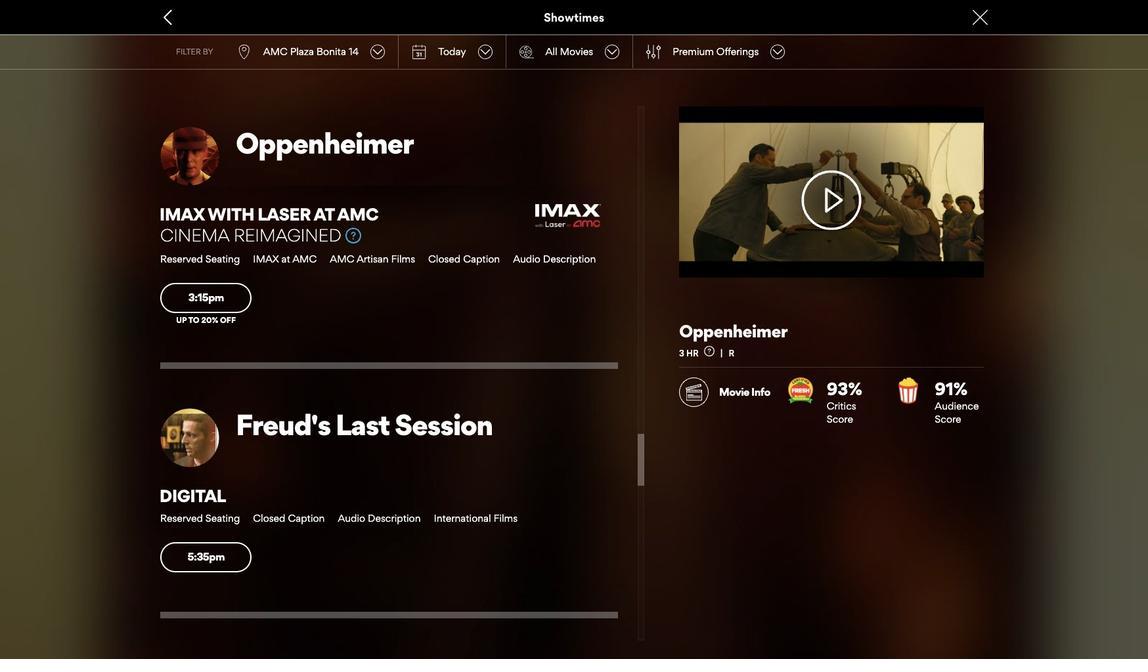 Task type: describe. For each thing, give the bounding box(es) containing it.
all
[[546, 45, 558, 58]]

14
[[349, 45, 359, 58]]

0 vertical spatial closed
[[429, 253, 461, 266]]

showtimes
[[544, 10, 605, 24]]

close this dialog image
[[1126, 634, 1139, 647]]

hr for oppenheimer
[[687, 348, 699, 359]]

1 vertical spatial description
[[368, 513, 421, 525]]

hr for the iron claw
[[687, 348, 699, 359]]

movies
[[560, 45, 594, 58]]

iron
[[712, 321, 744, 342]]

more information about image
[[704, 346, 715, 357]]

reserved seating for oppenheimer
[[160, 253, 240, 266]]

91%
[[935, 378, 968, 400]]

seating for oppenheimer
[[206, 253, 240, 266]]

1 vertical spatial oppenheimer
[[680, 321, 788, 342]]

info for the iron claw
[[752, 386, 771, 399]]

audience for 91%
[[935, 400, 980, 413]]

to
[[188, 315, 200, 325]]

all movies
[[546, 45, 594, 58]]

rotten tomatoes image
[[896, 378, 922, 404]]

88% critics score
[[827, 378, 863, 426]]

3:15pm
[[189, 291, 224, 304]]

movie info button for the iron claw
[[680, 378, 771, 407]]

critics for 93%
[[827, 400, 857, 413]]

info for oppenheimer
[[752, 386, 771, 399]]

rotten tomatoes image
[[896, 378, 922, 404]]

0 horizontal spatial oppenheimer
[[236, 125, 414, 161]]

international films
[[434, 513, 518, 525]]

session
[[395, 408, 493, 443]]

0 horizontal spatial closed
[[253, 513, 286, 525]]

offerings
[[717, 45, 759, 58]]

movie for the iron claw
[[720, 386, 750, 399]]

audience for 94%
[[935, 400, 980, 413]]

amc up more information about imax with laser at amc image
[[337, 204, 379, 225]]

rotten tomatoes certified fresh image
[[788, 378, 814, 404]]

imax at amc
[[253, 253, 317, 266]]

amc down more information about imax with laser at amc image
[[330, 253, 354, 266]]

laser
[[258, 204, 311, 225]]

the
[[680, 321, 709, 342]]

0 horizontal spatial audio
[[338, 513, 366, 525]]

3 hr button
[[680, 346, 729, 359]]

cinema
[[160, 225, 229, 246]]

1 vertical spatial caption
[[288, 513, 325, 525]]

filter
[[176, 46, 201, 56]]

imax for imax with laser at amc
[[160, 204, 205, 225]]

min
[[712, 348, 730, 359]]

1 horizontal spatial closed caption
[[429, 253, 500, 266]]

up to 20% off
[[176, 315, 236, 325]]

20%
[[201, 315, 218, 325]]

international
[[434, 513, 491, 525]]

rotten tomatoes certified fresh image
[[788, 378, 814, 404]]

3:15pm button
[[160, 283, 252, 313]]

0 vertical spatial audio description
[[513, 253, 596, 266]]

claw
[[747, 321, 787, 342]]

0 horizontal spatial closed caption
[[253, 513, 325, 525]]

score for 94%
[[935, 414, 962, 426]]

reimagined
[[234, 225, 342, 246]]

93%
[[827, 378, 863, 400]]

reserved seating for freud's last session
[[160, 513, 240, 525]]

2 hr 12 min
[[680, 348, 730, 359]]

r for the iron claw
[[758, 348, 763, 359]]



Task type: vqa. For each thing, say whether or not it's contained in the screenshot.
Movies
yes



Task type: locate. For each thing, give the bounding box(es) containing it.
1 horizontal spatial closed
[[429, 253, 461, 266]]

the iron claw
[[680, 321, 787, 342]]

0 vertical spatial closed caption
[[429, 253, 500, 266]]

0 horizontal spatial at
[[282, 253, 290, 266]]

amc down "reimagined"
[[293, 253, 317, 266]]

5:35pm
[[188, 551, 225, 564]]

score inside 94% audience score
[[935, 414, 962, 426]]

0 vertical spatial audio
[[513, 253, 541, 266]]

1 r from the left
[[729, 348, 735, 359]]

at down "reimagined"
[[282, 253, 290, 266]]

seating down the digital
[[206, 513, 240, 525]]

2 hr 12 min button
[[680, 346, 758, 359]]

hr inside button
[[687, 348, 699, 359]]

digital
[[160, 486, 226, 507]]

films
[[391, 253, 415, 266], [494, 513, 518, 525]]

1 vertical spatial imax
[[253, 253, 279, 266]]

at
[[314, 204, 335, 225], [282, 253, 290, 266]]

88%
[[827, 378, 863, 400]]

by
[[203, 46, 213, 56]]

1 vertical spatial audio
[[338, 513, 366, 525]]

91% audience score
[[935, 378, 980, 426]]

r
[[729, 348, 735, 359], [758, 348, 763, 359]]

critics
[[827, 400, 857, 413], [827, 400, 857, 413]]

filter by
[[176, 46, 213, 56]]

imax left with
[[160, 204, 205, 225]]

seating down cinema in the top left of the page
[[206, 253, 240, 266]]

movie for oppenheimer
[[720, 386, 750, 399]]

5:35pm button
[[160, 543, 252, 573]]

amc left plaza
[[263, 45, 288, 58]]

audience
[[935, 400, 980, 413], [935, 400, 980, 413]]

score for 91%
[[935, 414, 962, 426]]

0 vertical spatial oppenheimer
[[236, 125, 414, 161]]

1 seating from the top
[[206, 253, 240, 266]]

94%
[[935, 378, 972, 400]]

imax
[[160, 204, 205, 225], [253, 253, 279, 266]]

more information about imax with laser at amc image
[[345, 228, 361, 244]]

audio
[[513, 253, 541, 266], [338, 513, 366, 525]]

oppenheimer
[[236, 125, 414, 161], [680, 321, 788, 342]]

movie info button for oppenheimer
[[680, 378, 771, 407]]

with
[[208, 204, 254, 225]]

imax with laser at amc
[[160, 204, 379, 225]]

1 reserved seating from the top
[[160, 253, 240, 266]]

r for oppenheimer
[[729, 348, 735, 359]]

last
[[336, 408, 390, 443]]

closed
[[429, 253, 461, 266], [253, 513, 286, 525]]

premium offerings
[[673, 45, 759, 58]]

amc plaza bonita 14
[[263, 45, 359, 58]]

plaza
[[290, 45, 314, 58]]

0 vertical spatial reserved seating
[[160, 253, 240, 266]]

freud's last session link
[[236, 408, 619, 443]]

score inside 88% critics score
[[827, 414, 854, 426]]

0 horizontal spatial audio description
[[338, 513, 421, 525]]

at right laser on the left top of the page
[[314, 204, 335, 225]]

hr inside button
[[687, 348, 699, 359]]

score for 93%
[[827, 414, 854, 426]]

hr
[[687, 348, 699, 359], [687, 348, 699, 359]]

critics inside 93% critics score
[[827, 400, 857, 413]]

amc
[[263, 45, 288, 58], [337, 204, 379, 225], [293, 253, 317, 266], [330, 253, 354, 266]]

reserved seating down the digital
[[160, 513, 240, 525]]

reserved for oppenheimer
[[160, 253, 203, 266]]

3
[[680, 348, 685, 359]]

2 reserved from the top
[[160, 513, 203, 525]]

movie info button
[[680, 378, 771, 407], [680, 378, 771, 407]]

up
[[176, 315, 187, 325]]

reserved
[[160, 253, 203, 266], [160, 513, 203, 525]]

films right international
[[494, 513, 518, 525]]

1 vertical spatial reserved
[[160, 513, 203, 525]]

0 vertical spatial films
[[391, 253, 415, 266]]

movie info for oppenheimer
[[720, 386, 771, 399]]

critics inside 88% critics score
[[827, 400, 857, 413]]

reserved down the digital
[[160, 513, 203, 525]]

1 horizontal spatial oppenheimer
[[680, 321, 788, 342]]

0 horizontal spatial caption
[[288, 513, 325, 525]]

1 horizontal spatial at
[[314, 204, 335, 225]]

0 vertical spatial at
[[314, 204, 335, 225]]

1 vertical spatial closed caption
[[253, 513, 325, 525]]

0 horizontal spatial films
[[391, 253, 415, 266]]

caption
[[463, 253, 500, 266], [288, 513, 325, 525]]

94% audience score
[[935, 378, 980, 426]]

0 horizontal spatial description
[[368, 513, 421, 525]]

info
[[752, 386, 771, 399], [752, 386, 771, 399]]

freud's last session
[[236, 408, 493, 443]]

2 seating from the top
[[206, 513, 240, 525]]

today
[[439, 45, 466, 58]]

2 r from the left
[[758, 348, 763, 359]]

movie info for the iron claw
[[720, 386, 771, 399]]

bonita
[[317, 45, 346, 58]]

1 vertical spatial closed
[[253, 513, 286, 525]]

93% critics score
[[827, 378, 863, 426]]

1 horizontal spatial audio
[[513, 253, 541, 266]]

amc artisan films
[[330, 253, 415, 266]]

closed caption
[[429, 253, 500, 266], [253, 513, 325, 525]]

score inside 93% critics score
[[827, 414, 854, 426]]

more information about image
[[733, 346, 743, 357]]

3 hr
[[680, 348, 701, 359]]

0 horizontal spatial r
[[729, 348, 735, 359]]

filter by element
[[647, 44, 661, 59]]

1 horizontal spatial imax
[[253, 253, 279, 266]]

freud's
[[236, 408, 331, 443]]

seating for freud's last session
[[206, 513, 240, 525]]

reserved down cinema in the top left of the page
[[160, 253, 203, 266]]

12
[[701, 348, 710, 359]]

r down the iron claw
[[729, 348, 735, 359]]

oppenheimer link
[[236, 125, 619, 161]]

0 vertical spatial reserved
[[160, 253, 203, 266]]

1 vertical spatial seating
[[206, 513, 240, 525]]

reserved seating down cinema in the top left of the page
[[160, 253, 240, 266]]

imax for imax at amc
[[253, 253, 279, 266]]

movie info
[[720, 386, 771, 399], [720, 386, 771, 399]]

artisan
[[357, 253, 389, 266]]

critics for 88%
[[827, 400, 857, 413]]

1 vertical spatial audio description
[[338, 513, 421, 525]]

1 horizontal spatial r
[[758, 348, 763, 359]]

seating
[[206, 253, 240, 266], [206, 513, 240, 525]]

premium
[[673, 45, 714, 58]]

1 horizontal spatial films
[[494, 513, 518, 525]]

score
[[827, 414, 854, 426], [827, 414, 854, 426], [935, 414, 962, 426], [935, 414, 962, 426]]

reserved seating
[[160, 253, 240, 266], [160, 513, 240, 525]]

off
[[220, 315, 236, 325]]

description
[[543, 253, 596, 266], [368, 513, 421, 525]]

r right more information about image
[[758, 348, 763, 359]]

films right artisan
[[391, 253, 415, 266]]

0 vertical spatial description
[[543, 253, 596, 266]]

1 horizontal spatial caption
[[463, 253, 500, 266]]

0 horizontal spatial imax
[[160, 204, 205, 225]]

1 horizontal spatial description
[[543, 253, 596, 266]]

imax down cinema reimagined
[[253, 253, 279, 266]]

play trailer for oppenheimer image
[[680, 106, 984, 278], [783, 170, 881, 230]]

1 vertical spatial films
[[494, 513, 518, 525]]

0 vertical spatial caption
[[463, 253, 500, 266]]

audio description
[[513, 253, 596, 266], [338, 513, 421, 525]]

reserved for freud's last session
[[160, 513, 203, 525]]

1 vertical spatial reserved seating
[[160, 513, 240, 525]]

movie
[[720, 386, 750, 399], [720, 386, 750, 399]]

score for 88%
[[827, 414, 854, 426]]

cinema reimagined
[[160, 225, 342, 246]]

0 vertical spatial seating
[[206, 253, 240, 266]]

2 reserved seating from the top
[[160, 513, 240, 525]]

0 vertical spatial imax
[[160, 204, 205, 225]]

2
[[680, 348, 685, 359]]

1 reserved from the top
[[160, 253, 203, 266]]

1 horizontal spatial audio description
[[513, 253, 596, 266]]

play trailer for the iron claw image
[[680, 106, 984, 278], [783, 170, 881, 230]]

1 vertical spatial at
[[282, 253, 290, 266]]

score inside 91% audience score
[[935, 414, 962, 426]]



